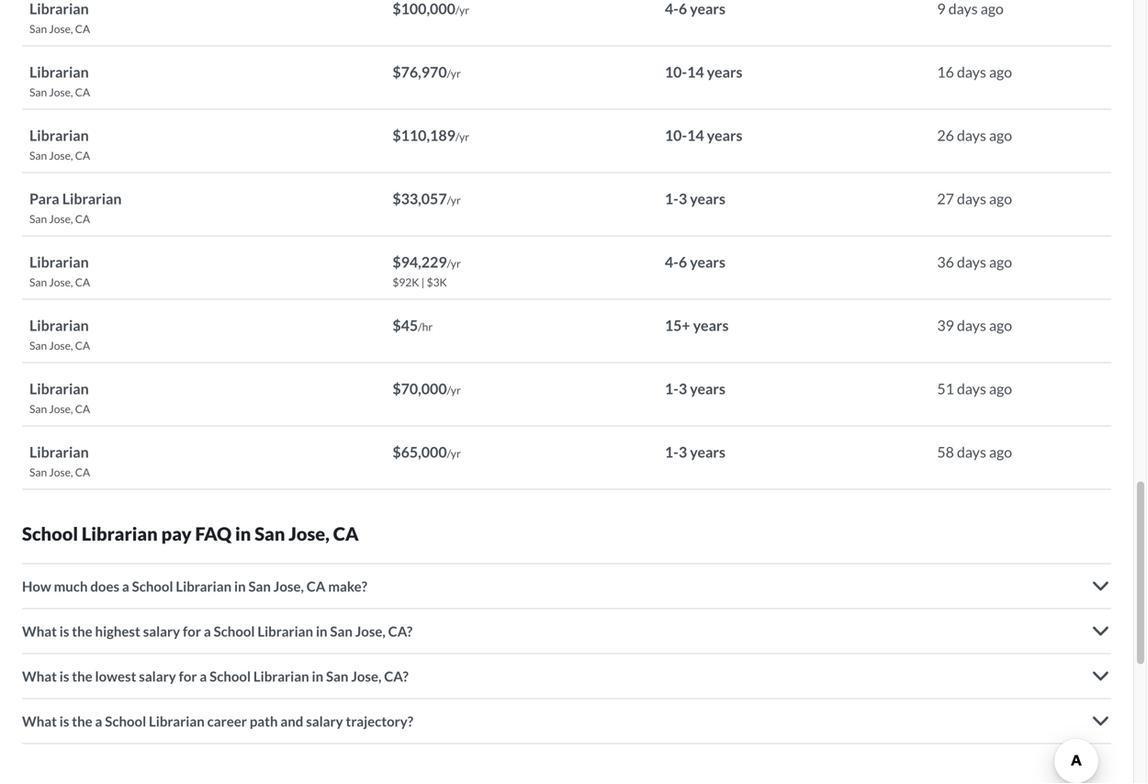 Task type: locate. For each thing, give the bounding box(es) containing it.
a down what is the highest salary for a school librarian in san jose, ca?
[[200, 669, 207, 685]]

1 the from the top
[[72, 624, 93, 640]]

yr inside $110,189 / yr
[[460, 130, 470, 143]]

ago
[[990, 63, 1013, 81], [990, 126, 1013, 144], [990, 190, 1013, 208], [990, 253, 1013, 271], [990, 317, 1013, 335], [990, 380, 1013, 398], [990, 443, 1013, 461]]

51 days ago
[[938, 380, 1013, 398]]

the for a
[[72, 714, 93, 730]]

3 ago from the top
[[990, 190, 1013, 208]]

1 is from the top
[[60, 624, 69, 640]]

days right '26'
[[958, 126, 987, 144]]

1 vertical spatial ca?
[[384, 669, 409, 685]]

0 vertical spatial 10-14 years
[[665, 63, 743, 81]]

a
[[122, 579, 129, 595], [204, 624, 211, 640], [200, 669, 207, 685], [95, 714, 102, 730]]

for inside dropdown button
[[179, 669, 197, 685]]

2 vertical spatial 1-3 years
[[665, 443, 726, 461]]

/ inside the $70,000 / yr
[[447, 384, 451, 397]]

ago right the "39" on the top right
[[990, 317, 1013, 335]]

yr inside $33,057 / yr
[[451, 193, 461, 207]]

yr inside $65,000 / yr
[[451, 447, 461, 460]]

days right '58'
[[958, 443, 987, 461]]

1 vertical spatial 10-14 years
[[665, 126, 743, 144]]

yr for $70,000
[[451, 384, 461, 397]]

3 librarian san jose, ca from the top
[[29, 253, 90, 289]]

1 1-3 years from the top
[[665, 190, 726, 208]]

1 vertical spatial salary
[[139, 669, 176, 685]]

7 days from the top
[[958, 443, 987, 461]]

2 is from the top
[[60, 669, 69, 685]]

15+ years
[[665, 317, 729, 335]]

5 ago from the top
[[990, 317, 1013, 335]]

1 what from the top
[[22, 624, 57, 640]]

a up what is the lowest salary for a school librarian in san jose, ca? on the bottom left
[[204, 624, 211, 640]]

5 librarian san jose, ca from the top
[[29, 380, 90, 416]]

ago right '26'
[[990, 126, 1013, 144]]

2 1- from the top
[[665, 380, 679, 398]]

school down lowest at the bottom left
[[105, 714, 146, 730]]

lowest
[[95, 669, 136, 685]]

3 the from the top
[[72, 714, 93, 730]]

librarian
[[29, 63, 89, 81], [29, 126, 89, 144], [62, 190, 122, 208], [29, 253, 89, 271], [29, 317, 89, 335], [29, 380, 89, 398], [29, 443, 89, 461], [82, 523, 158, 545], [176, 579, 232, 595], [258, 624, 313, 640], [254, 669, 309, 685], [149, 714, 205, 730]]

3 1- from the top
[[665, 443, 679, 461]]

0 vertical spatial 1-
[[665, 190, 679, 208]]

salary right the highest
[[143, 624, 180, 640]]

san inside para librarian san jose, ca
[[29, 212, 47, 226]]

the
[[72, 624, 93, 640], [72, 669, 93, 685], [72, 714, 93, 730]]

librarian san jose, ca
[[29, 63, 90, 99], [29, 126, 90, 162], [29, 253, 90, 289], [29, 317, 90, 352], [29, 380, 90, 416], [29, 443, 90, 479]]

school inside dropdown button
[[210, 669, 251, 685]]

days for 27
[[958, 190, 987, 208]]

days right "51"
[[958, 380, 987, 398]]

salary for lowest
[[139, 669, 176, 685]]

1 vertical spatial 1-
[[665, 380, 679, 398]]

27
[[938, 190, 955, 208]]

what is the lowest salary for a school librarian in san jose, ca? button
[[22, 655, 1112, 699]]

$92k
[[393, 276, 419, 289]]

10- for $110,189
[[665, 126, 688, 144]]

1 vertical spatial the
[[72, 669, 93, 685]]

days right 27 at top right
[[958, 190, 987, 208]]

$33,057 / yr
[[393, 190, 461, 208]]

how
[[22, 579, 51, 595]]

san
[[29, 22, 47, 35], [29, 85, 47, 99], [29, 149, 47, 162], [29, 212, 47, 226], [29, 276, 47, 289], [29, 339, 47, 352], [29, 403, 47, 416], [29, 466, 47, 479], [255, 523, 285, 545], [249, 579, 271, 595], [330, 624, 353, 640], [326, 669, 349, 685]]

10-14 years for 16 days ago
[[665, 63, 743, 81]]

0 vertical spatial is
[[60, 624, 69, 640]]

2 ago from the top
[[990, 126, 1013, 144]]

librarian san jose, ca for $45
[[29, 317, 90, 352]]

salary inside what is the highest salary for a school librarian in san jose, ca? dropdown button
[[143, 624, 180, 640]]

1 vertical spatial for
[[179, 669, 197, 685]]

2 what from the top
[[22, 669, 57, 685]]

1 3 from the top
[[679, 190, 688, 208]]

0 vertical spatial 3
[[679, 190, 688, 208]]

/ down the $70,000 / yr
[[447, 447, 451, 460]]

san inside dropdown button
[[326, 669, 349, 685]]

7 ago from the top
[[990, 443, 1013, 461]]

/
[[456, 3, 460, 17], [447, 67, 451, 80], [456, 130, 460, 143], [447, 193, 451, 207], [447, 257, 451, 270], [418, 320, 422, 334], [447, 384, 451, 397], [447, 447, 451, 460]]

in
[[235, 523, 251, 545], [234, 579, 246, 595], [316, 624, 328, 640], [312, 669, 324, 685]]

0 vertical spatial salary
[[143, 624, 180, 640]]

2 1-3 years from the top
[[665, 380, 726, 398]]

/ inside $94,229 / yr $92k | $3k
[[447, 257, 451, 270]]

4 days from the top
[[958, 253, 987, 271]]

10-
[[665, 63, 688, 81], [665, 126, 688, 144]]

2 10- from the top
[[665, 126, 688, 144]]

is inside what is the a school librarian career path and salary trajectory? dropdown button
[[60, 714, 69, 730]]

yr right $65,000
[[451, 447, 461, 460]]

ago right 27 at top right
[[990, 190, 1013, 208]]

36 days ago
[[938, 253, 1013, 271]]

ago right 16
[[990, 63, 1013, 81]]

school up career
[[210, 669, 251, 685]]

/ inside $45 / hr
[[418, 320, 422, 334]]

27 days ago
[[938, 190, 1013, 208]]

school
[[22, 523, 78, 545], [132, 579, 173, 595], [214, 624, 255, 640], [210, 669, 251, 685], [105, 714, 146, 730]]

ago right '58'
[[990, 443, 1013, 461]]

0 vertical spatial ca?
[[388, 624, 413, 640]]

years for 58 days ago
[[690, 443, 726, 461]]

1 vertical spatial 3
[[679, 380, 688, 398]]

ca? for what is the highest salary for a school librarian in san jose, ca?
[[388, 624, 413, 640]]

/ inside $76,970 / yr
[[447, 67, 451, 80]]

days right the "39" on the top right
[[958, 317, 987, 335]]

days right 36
[[958, 253, 987, 271]]

0 vertical spatial 1-3 years
[[665, 190, 726, 208]]

1 14 from the top
[[688, 63, 705, 81]]

1- for $65,000
[[665, 443, 679, 461]]

1 vertical spatial 14
[[688, 126, 705, 144]]

2 vertical spatial is
[[60, 714, 69, 730]]

career
[[207, 714, 247, 730]]

what for what is the lowest salary for a school librarian in san jose, ca?
[[22, 669, 57, 685]]

days for 51
[[958, 380, 987, 398]]

16 days ago
[[938, 63, 1013, 81]]

2 days from the top
[[958, 126, 987, 144]]

4 ago from the top
[[990, 253, 1013, 271]]

ago for 39 days ago
[[990, 317, 1013, 335]]

1- for $33,057
[[665, 190, 679, 208]]

for
[[183, 624, 201, 640], [179, 669, 197, 685]]

0 vertical spatial 14
[[688, 63, 705, 81]]

librarian inside dropdown button
[[254, 669, 309, 685]]

2 vertical spatial 3
[[679, 443, 688, 461]]

librarian inside para librarian san jose, ca
[[62, 190, 122, 208]]

1 librarian san jose, ca from the top
[[29, 63, 90, 99]]

/ down $110,189 / yr
[[447, 193, 451, 207]]

days
[[958, 63, 987, 81], [958, 126, 987, 144], [958, 190, 987, 208], [958, 253, 987, 271], [958, 317, 987, 335], [958, 380, 987, 398], [958, 443, 987, 461]]

/ up $110,189 / yr
[[447, 67, 451, 80]]

58
[[938, 443, 955, 461]]

1 vertical spatial is
[[60, 669, 69, 685]]

6 days from the top
[[958, 380, 987, 398]]

ago for 51 days ago
[[990, 380, 1013, 398]]

10-14 years
[[665, 63, 743, 81], [665, 126, 743, 144]]

6 librarian san jose, ca from the top
[[29, 443, 90, 479]]

in inside dropdown button
[[234, 579, 246, 595]]

5 days from the top
[[958, 317, 987, 335]]

/ up $3k
[[447, 257, 451, 270]]

6 ago from the top
[[990, 380, 1013, 398]]

for down how much does a school librarian in san jose, ca make? at bottom
[[183, 624, 201, 640]]

yr right $33,057
[[451, 193, 461, 207]]

jose,
[[49, 22, 73, 35], [49, 85, 73, 99], [49, 149, 73, 162], [49, 212, 73, 226], [49, 276, 73, 289], [49, 339, 73, 352], [49, 403, 73, 416], [49, 466, 73, 479], [289, 523, 330, 545], [274, 579, 304, 595], [355, 624, 386, 640], [351, 669, 382, 685]]

salary inside what is the lowest salary for a school librarian in san jose, ca? dropdown button
[[139, 669, 176, 685]]

1 1- from the top
[[665, 190, 679, 208]]

3 1-3 years from the top
[[665, 443, 726, 461]]

1-
[[665, 190, 679, 208], [665, 380, 679, 398], [665, 443, 679, 461]]

ago right 36
[[990, 253, 1013, 271]]

school librarian pay faq in san jose, ca
[[22, 523, 359, 545]]

1 ago from the top
[[990, 63, 1013, 81]]

/ up $65,000 / yr
[[447, 384, 451, 397]]

school up what is the lowest salary for a school librarian in san jose, ca? on the bottom left
[[214, 624, 255, 640]]

0 vertical spatial what
[[22, 624, 57, 640]]

$33,057
[[393, 190, 447, 208]]

15+
[[665, 317, 691, 335]]

2 vertical spatial what
[[22, 714, 57, 730]]

a inside dropdown button
[[122, 579, 129, 595]]

/ inside $110,189 / yr
[[456, 130, 460, 143]]

1 vertical spatial what
[[22, 669, 57, 685]]

much
[[54, 579, 88, 595]]

salary right and
[[306, 714, 343, 730]]

1 10-14 years from the top
[[665, 63, 743, 81]]

39
[[938, 317, 955, 335]]

0 vertical spatial 10-
[[665, 63, 688, 81]]

16
[[938, 63, 955, 81]]

what inside dropdown button
[[22, 669, 57, 685]]

ca?
[[388, 624, 413, 640], [384, 669, 409, 685]]

/ down |
[[418, 320, 422, 334]]

is inside what is the highest salary for a school librarian in san jose, ca? dropdown button
[[60, 624, 69, 640]]

days for 16
[[958, 63, 987, 81]]

ca? inside dropdown button
[[388, 624, 413, 640]]

1 days from the top
[[958, 63, 987, 81]]

a down lowest at the bottom left
[[95, 714, 102, 730]]

2 vertical spatial salary
[[306, 714, 343, 730]]

para librarian san jose, ca
[[29, 190, 122, 226]]

/ inside $33,057 / yr
[[447, 193, 451, 207]]

2 librarian san jose, ca from the top
[[29, 126, 90, 162]]

the inside dropdown button
[[72, 669, 93, 685]]

what is the highest salary for a school librarian in san jose, ca? button
[[22, 610, 1112, 654]]

0 vertical spatial for
[[183, 624, 201, 640]]

ca? inside dropdown button
[[384, 669, 409, 685]]

and
[[281, 714, 304, 730]]

3 what from the top
[[22, 714, 57, 730]]

2 vertical spatial the
[[72, 714, 93, 730]]

in inside dropdown button
[[316, 624, 328, 640]]

a right does
[[122, 579, 129, 595]]

is inside what is the lowest salary for a school librarian in san jose, ca? dropdown button
[[60, 669, 69, 685]]

how much does a school librarian in san jose, ca make? button
[[22, 565, 1112, 609]]

3 days from the top
[[958, 190, 987, 208]]

years
[[707, 63, 743, 81], [707, 126, 743, 144], [690, 190, 726, 208], [690, 253, 726, 271], [694, 317, 729, 335], [690, 380, 726, 398], [690, 443, 726, 461]]

ca inside para librarian san jose, ca
[[75, 212, 90, 226]]

/ for $33,057
[[447, 193, 451, 207]]

yr inside the $70,000 / yr
[[451, 384, 461, 397]]

days right 16
[[958, 63, 987, 81]]

2 14 from the top
[[688, 126, 705, 144]]

3 3 from the top
[[679, 443, 688, 461]]

3 is from the top
[[60, 714, 69, 730]]

yr inside $94,229 / yr $92k | $3k
[[451, 257, 461, 270]]

ca
[[75, 22, 90, 35], [75, 85, 90, 99], [75, 149, 90, 162], [75, 212, 90, 226], [75, 276, 90, 289], [75, 339, 90, 352], [75, 403, 90, 416], [75, 466, 90, 479], [333, 523, 359, 545], [307, 579, 326, 595]]

school right does
[[132, 579, 173, 595]]

3 for $33,057
[[679, 190, 688, 208]]

make?
[[328, 579, 368, 595]]

jose, inside para librarian san jose, ca
[[49, 212, 73, 226]]

yr
[[460, 3, 470, 17], [451, 67, 461, 80], [460, 130, 470, 143], [451, 193, 461, 207], [451, 257, 461, 270], [451, 384, 461, 397], [451, 447, 461, 460]]

salary
[[143, 624, 180, 640], [139, 669, 176, 685], [306, 714, 343, 730]]

2 vertical spatial 1-
[[665, 443, 679, 461]]

0 vertical spatial the
[[72, 624, 93, 640]]

4 librarian san jose, ca from the top
[[29, 317, 90, 352]]

yr right '$110,189'
[[460, 130, 470, 143]]

3
[[679, 190, 688, 208], [679, 380, 688, 398], [679, 443, 688, 461]]

2 10-14 years from the top
[[665, 126, 743, 144]]

26
[[938, 126, 955, 144]]

1 vertical spatial 10-
[[665, 126, 688, 144]]

/ up $33,057 / yr
[[456, 130, 460, 143]]

yr right $70,000
[[451, 384, 461, 397]]

what
[[22, 624, 57, 640], [22, 669, 57, 685], [22, 714, 57, 730]]

ago right "51"
[[990, 380, 1013, 398]]

2 3 from the top
[[679, 380, 688, 398]]

14
[[688, 63, 705, 81], [688, 126, 705, 144]]

1 10- from the top
[[665, 63, 688, 81]]

2 the from the top
[[72, 669, 93, 685]]

ago for 27 days ago
[[990, 190, 1013, 208]]

ca? for what is the lowest salary for a school librarian in san jose, ca?
[[384, 669, 409, 685]]

$65,000 / yr
[[393, 443, 461, 461]]

for for lowest
[[179, 669, 197, 685]]

/ inside $65,000 / yr
[[447, 447, 451, 460]]

ca inside dropdown button
[[307, 579, 326, 595]]

yr inside $76,970 / yr
[[451, 67, 461, 80]]

1-3 years
[[665, 190, 726, 208], [665, 380, 726, 398], [665, 443, 726, 461]]

school inside dropdown button
[[132, 579, 173, 595]]

1 vertical spatial 1-3 years
[[665, 380, 726, 398]]

years for 27 days ago
[[690, 190, 726, 208]]

salary right lowest at the bottom left
[[139, 669, 176, 685]]

years for 26 days ago
[[707, 126, 743, 144]]

years for 16 days ago
[[707, 63, 743, 81]]

for down what is the highest salary for a school librarian in san jose, ca?
[[179, 669, 197, 685]]

is
[[60, 624, 69, 640], [60, 669, 69, 685], [60, 714, 69, 730]]

days for 39
[[958, 317, 987, 335]]

for inside dropdown button
[[183, 624, 201, 640]]

yr right $76,970
[[451, 67, 461, 80]]

yr right $94,229 at the top left of page
[[451, 257, 461, 270]]



Task type: vqa. For each thing, say whether or not it's contained in the screenshot.
$45 / hr
yes



Task type: describe. For each thing, give the bounding box(es) containing it.
how much does a school librarian in san jose, ca make?
[[22, 579, 368, 595]]

librarian san jose, ca for $76,970
[[29, 63, 90, 99]]

jose, inside dropdown button
[[351, 669, 382, 685]]

years for 36 days ago
[[690, 253, 726, 271]]

$76,970
[[393, 63, 447, 81]]

is for lowest
[[60, 669, 69, 685]]

yr for $76,970
[[451, 67, 461, 80]]

$94,229
[[393, 253, 447, 271]]

what is the a school librarian career path and salary trajectory?
[[22, 714, 414, 730]]

6
[[679, 253, 688, 271]]

jose, inside dropdown button
[[355, 624, 386, 640]]

1-3 years for 51 days ago
[[665, 380, 726, 398]]

4-
[[665, 253, 679, 271]]

jose, inside dropdown button
[[274, 579, 304, 595]]

school up how
[[22, 523, 78, 545]]

39 days ago
[[938, 317, 1013, 335]]

3 for $70,000
[[679, 380, 688, 398]]

what is the lowest salary for a school librarian in san jose, ca?
[[22, 669, 409, 685]]

yr for $33,057
[[451, 193, 461, 207]]

what is the a school librarian career path and salary trajectory? button
[[22, 700, 1112, 744]]

$76,970 / yr
[[393, 63, 461, 81]]

librarian san jose, ca for $110,189
[[29, 126, 90, 162]]

$70,000
[[393, 380, 447, 398]]

years for 51 days ago
[[690, 380, 726, 398]]

faq
[[195, 523, 232, 545]]

san jose, ca
[[29, 22, 90, 35]]

the for highest
[[72, 624, 93, 640]]

ago for 26 days ago
[[990, 126, 1013, 144]]

/ for $76,970
[[447, 67, 451, 80]]

days for 36
[[958, 253, 987, 271]]

1- for $70,000
[[665, 380, 679, 398]]

10-14 years for 26 days ago
[[665, 126, 743, 144]]

days for 26
[[958, 126, 987, 144]]

|
[[422, 276, 425, 289]]

/ up $76,970 / yr
[[456, 3, 460, 17]]

yr for $94,229
[[451, 257, 461, 270]]

salary for highest
[[143, 624, 180, 640]]

1-3 years for 27 days ago
[[665, 190, 726, 208]]

yr for $110,189
[[460, 130, 470, 143]]

is for a
[[60, 714, 69, 730]]

14 for 26
[[688, 126, 705, 144]]

$45 / hr
[[393, 317, 433, 335]]

librarian san jose, ca for $65,000
[[29, 443, 90, 479]]

path
[[250, 714, 278, 730]]

10- for $76,970
[[665, 63, 688, 81]]

$3k
[[427, 276, 447, 289]]

36
[[938, 253, 955, 271]]

what for what is the highest salary for a school librarian in san jose, ca?
[[22, 624, 57, 640]]

/ for $45
[[418, 320, 422, 334]]

58 days ago
[[938, 443, 1013, 461]]

hr
[[422, 320, 433, 334]]

$110,189 / yr
[[393, 126, 470, 144]]

librarian inside dropdown button
[[176, 579, 232, 595]]

what is the highest salary for a school librarian in san jose, ca?
[[22, 624, 413, 640]]

14 for 16
[[688, 63, 705, 81]]

$110,189
[[393, 126, 456, 144]]

/ for $110,189
[[456, 130, 460, 143]]

a inside dropdown button
[[200, 669, 207, 685]]

san inside dropdown button
[[330, 624, 353, 640]]

/ yr
[[456, 3, 470, 17]]

what for what is the a school librarian career path and salary trajectory?
[[22, 714, 57, 730]]

highest
[[95, 624, 140, 640]]

ago for 36 days ago
[[990, 253, 1013, 271]]

$70,000 / yr
[[393, 380, 461, 398]]

san inside dropdown button
[[249, 579, 271, 595]]

para
[[29, 190, 59, 208]]

ago for 16 days ago
[[990, 63, 1013, 81]]

the for lowest
[[72, 669, 93, 685]]

/ for $94,229
[[447, 257, 451, 270]]

trajectory?
[[346, 714, 414, 730]]

librarian san jose, ca for $70,000
[[29, 380, 90, 416]]

4-6 years
[[665, 253, 726, 271]]

does
[[90, 579, 119, 595]]

$94,229 / yr $92k | $3k
[[393, 253, 461, 289]]

1-3 years for 58 days ago
[[665, 443, 726, 461]]

yr up $76,970 / yr
[[460, 3, 470, 17]]

/ for $70,000
[[447, 384, 451, 397]]

yr for $65,000
[[451, 447, 461, 460]]

is for highest
[[60, 624, 69, 640]]

26 days ago
[[938, 126, 1013, 144]]

/ for $65,000
[[447, 447, 451, 460]]

salary inside what is the a school librarian career path and salary trajectory? dropdown button
[[306, 714, 343, 730]]

$65,000
[[393, 443, 447, 461]]

in inside dropdown button
[[312, 669, 324, 685]]

days for 58
[[958, 443, 987, 461]]

ago for 58 days ago
[[990, 443, 1013, 461]]

$45
[[393, 317, 418, 335]]

for for highest
[[183, 624, 201, 640]]

51
[[938, 380, 955, 398]]

3 for $65,000
[[679, 443, 688, 461]]

pay
[[161, 523, 192, 545]]



